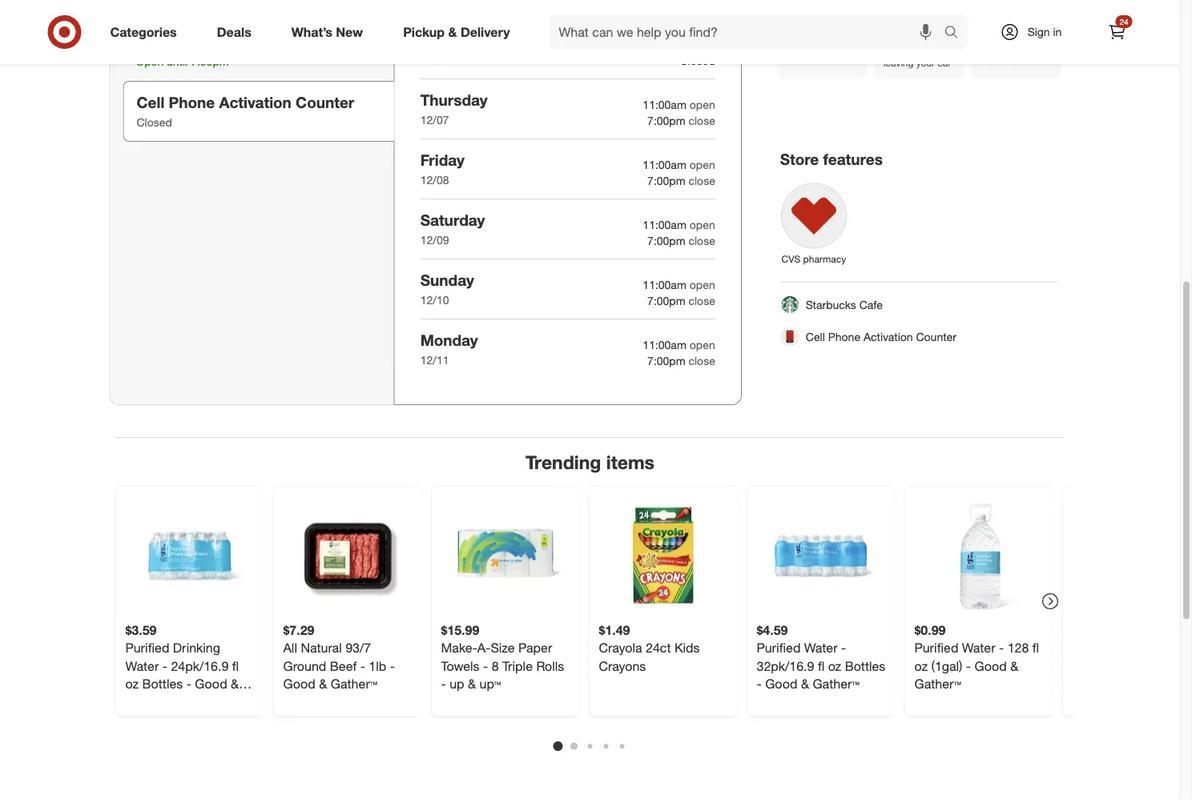 Task type: locate. For each thing, give the bounding box(es) containing it.
fl for 128
[[1033, 640, 1039, 656]]

ahead up "pickup"
[[814, 5, 841, 17]]

1 vertical spatial activation
[[864, 330, 913, 344]]

0 horizontal spatial your
[[916, 57, 935, 69]]

close for friday
[[689, 174, 715, 188]]

crayons
[[599, 659, 646, 674]]

0 horizontal spatial cvs
[[136, 32, 167, 51]]

0 horizontal spatial up
[[450, 677, 464, 692]]

cell inside cell phone activation counter closed
[[137, 93, 164, 111]]

phone down starbucks cafe
[[828, 330, 860, 344]]

to inside brought to your door by shipt
[[1017, 5, 1026, 17]]

trending
[[526, 451, 601, 473]]

$1.49 crayola 24ct kids crayons
[[599, 623, 700, 674]]

order ahead and use the target app to pick up without leaving your car
[[883, 5, 951, 69]]

1 horizontal spatial counter
[[916, 330, 957, 344]]

0 horizontal spatial pharmacy
[[171, 32, 243, 51]]

ahead for use
[[911, 5, 937, 17]]

wednesday 12/06
[[420, 30, 504, 67]]

water up 32pk/16.9
[[804, 640, 838, 656]]

0 vertical spatial counter
[[296, 93, 354, 111]]

fl right 24pk/16.9
[[232, 659, 239, 674]]

gather™ down (1gal)
[[915, 677, 961, 692]]

3 purified from the left
[[915, 640, 958, 656]]

2 horizontal spatial water
[[962, 640, 995, 656]]

$7.29
[[283, 623, 314, 639]]

cvs pharmacy
[[782, 253, 846, 265]]

gather™ down 32pk/16.9
[[813, 677, 859, 692]]

5 11:00am from the top
[[643, 338, 686, 352]]

natural
[[301, 640, 342, 656]]

1 purified from the left
[[125, 640, 169, 656]]

1 horizontal spatial cvs
[[782, 253, 801, 265]]

1 horizontal spatial and
[[883, 18, 900, 30]]

1 vertical spatial bottles
[[142, 677, 183, 692]]

fl for 32pk/16.9
[[818, 659, 825, 674]]

open for thursday
[[690, 98, 715, 112]]

gather™ down 24pk/16.9
[[125, 695, 172, 711]]

good down 24pk/16.9
[[195, 677, 227, 692]]

0 horizontal spatial phone
[[169, 93, 215, 111]]

purified down '$0.99'
[[915, 640, 958, 656]]

0 horizontal spatial to
[[932, 31, 940, 43]]

gather™ inside the $7.29 all natural 93/7 ground beef - 1lb - good & gather™
[[331, 677, 377, 692]]

crayola 24ct kids crayons image
[[603, 496, 723, 617]]

pickup & delivery link
[[389, 14, 530, 50]]

0 horizontal spatial cell
[[137, 93, 164, 111]]

oz inside the '$0.99 purified water - 128 fl oz (1gal) - good & gather™'
[[915, 659, 928, 674]]

up™
[[480, 677, 501, 692]]

water down "$3.59"
[[125, 659, 159, 674]]

11:00am for thursday
[[643, 98, 686, 112]]

0 horizontal spatial and
[[787, 18, 803, 30]]

12/08
[[420, 173, 449, 187]]

0 vertical spatial up
[[904, 44, 915, 56]]

water inside $4.59 purified water - 32pk/16.9 fl oz bottles - good & gather™
[[804, 640, 838, 656]]

phone for cell phone activation counter
[[828, 330, 860, 344]]

0 horizontal spatial order
[[787, 5, 811, 17]]

order inside order ahead and use the target app to pick up without leaving your car
[[883, 5, 908, 17]]

4 close from the top
[[689, 294, 715, 308]]

4 11:00am open 7:00pm close from the top
[[643, 278, 715, 308]]

1 horizontal spatial phone
[[828, 330, 860, 344]]

ahead inside order ahead and use the target app to pick up without leaving your car
[[911, 5, 937, 17]]

2 ahead from the left
[[911, 5, 937, 17]]

11:00am for saturday
[[643, 218, 686, 232]]

1 horizontal spatial up
[[904, 44, 915, 56]]

and inside order ahead and use the target app to pick up without leaving your car
[[883, 18, 900, 30]]

good inside the '$0.99 purified water - 128 fl oz (1gal) - good & gather™'
[[975, 659, 1007, 674]]

all natural 93/7 ground beef - 1lb - good & gather™ image
[[288, 496, 408, 617]]

2 11:00am from the top
[[643, 158, 686, 172]]

& inside '$15.99 make-a-size paper towels - 8 triple rolls - up & up™'
[[468, 677, 476, 692]]

purified inside $3.59 purified drinking water - 24pk/16.9 fl oz bottles - good & gather™
[[125, 640, 169, 656]]

ahead inside order ahead and pickup in- store
[[814, 5, 841, 17]]

bottles down 24pk/16.9
[[142, 677, 183, 692]]

1 vertical spatial closed
[[137, 116, 172, 130]]

cell down open
[[137, 93, 164, 111]]

0 horizontal spatial ahead
[[814, 5, 841, 17]]

pharmacy inside cvs pharmacy open until 7:00pm
[[171, 32, 243, 51]]

closed down open
[[137, 116, 172, 130]]

24 link
[[1100, 14, 1135, 50]]

search button
[[937, 14, 975, 53]]

open for sunday
[[690, 278, 715, 292]]

good down 32pk/16.9
[[765, 677, 798, 692]]

&
[[448, 24, 457, 40], [1010, 659, 1019, 674], [231, 677, 239, 692], [319, 677, 327, 692], [468, 677, 476, 692], [801, 677, 809, 692]]

cell for cell phone activation counter
[[806, 330, 825, 344]]

ahead
[[814, 5, 841, 17], [911, 5, 937, 17]]

0 vertical spatial closed
[[680, 54, 715, 68]]

oz down "$3.59"
[[125, 677, 139, 692]]

oz right 32pk/16.9
[[828, 659, 841, 674]]

order up "pickup"
[[787, 5, 811, 17]]

good inside the $7.29 all natural 93/7 ground beef - 1lb - good & gather™
[[283, 677, 316, 692]]

your
[[1029, 5, 1047, 17], [916, 57, 935, 69]]

size
[[491, 640, 515, 656]]

close for thursday
[[689, 114, 715, 128]]

cell for cell phone activation counter closed
[[137, 93, 164, 111]]

your inside order ahead and use the target app to pick up without leaving your car
[[916, 57, 935, 69]]

counter
[[296, 93, 354, 111], [916, 330, 957, 344]]

2 11:00am open 7:00pm close from the top
[[643, 158, 715, 188]]

2 horizontal spatial purified
[[915, 640, 958, 656]]

0 vertical spatial to
[[1017, 5, 1026, 17]]

11:00am open 7:00pm close for friday
[[643, 158, 715, 188]]

5 close from the top
[[689, 354, 715, 368]]

your up shipt
[[1029, 5, 1047, 17]]

128
[[1008, 640, 1029, 656]]

0 vertical spatial cell
[[137, 93, 164, 111]]

store capabilities with hours, vertical tabs tab list
[[109, 0, 395, 405]]

1 ahead from the left
[[814, 5, 841, 17]]

7:00pm
[[191, 55, 229, 69], [647, 114, 685, 128], [647, 174, 685, 188], [647, 234, 685, 248], [647, 294, 685, 308], [647, 354, 685, 368]]

1 horizontal spatial cell
[[806, 330, 825, 344]]

4 open from the top
[[690, 278, 715, 292]]

3 11:00am open 7:00pm close from the top
[[643, 218, 715, 248]]

cell down starbucks
[[806, 330, 825, 344]]

1 vertical spatial cell
[[806, 330, 825, 344]]

5 11:00am open 7:00pm close from the top
[[643, 338, 715, 368]]

12/07
[[420, 113, 449, 127]]

to up without
[[932, 31, 940, 43]]

1 and from the left
[[787, 18, 803, 30]]

cvs pharmacy link
[[774, 176, 854, 269]]

2 horizontal spatial oz
[[915, 659, 928, 674]]

good right (1gal)
[[975, 659, 1007, 674]]

and up store
[[787, 18, 803, 30]]

purified inside $4.59 purified water - 32pk/16.9 fl oz bottles - good & gather™
[[757, 640, 801, 656]]

3 close from the top
[[689, 234, 715, 248]]

1 horizontal spatial activation
[[864, 330, 913, 344]]

open for friday
[[690, 158, 715, 172]]

1 horizontal spatial purified
[[757, 640, 801, 656]]

oz left (1gal)
[[915, 659, 928, 674]]

0 vertical spatial bottles
[[845, 659, 886, 674]]

fl inside the '$0.99 purified water - 128 fl oz (1gal) - good & gather™'
[[1033, 640, 1039, 656]]

bottles
[[845, 659, 886, 674], [142, 677, 183, 692]]

oz
[[828, 659, 841, 674], [915, 659, 928, 674], [125, 677, 139, 692]]

0 horizontal spatial water
[[125, 659, 159, 674]]

activation
[[219, 93, 291, 111], [864, 330, 913, 344]]

1 horizontal spatial closed
[[680, 54, 715, 68]]

activation down cafe
[[864, 330, 913, 344]]

up down towels
[[450, 677, 464, 692]]

0 horizontal spatial bottles
[[142, 677, 183, 692]]

0 vertical spatial phone
[[169, 93, 215, 111]]

& inside the $7.29 all natural 93/7 ground beef - 1lb - good & gather™
[[319, 677, 327, 692]]

triple
[[502, 659, 533, 674]]

water up (1gal)
[[962, 640, 995, 656]]

your down without
[[916, 57, 935, 69]]

sunday 12/10
[[420, 271, 474, 307]]

0 vertical spatial your
[[1029, 5, 1047, 17]]

7:00pm for monday
[[647, 354, 685, 368]]

1 horizontal spatial fl
[[818, 659, 825, 674]]

2 close from the top
[[689, 174, 715, 188]]

purified down "$3.59"
[[125, 640, 169, 656]]

4 11:00am from the top
[[643, 278, 686, 292]]

1 open from the top
[[690, 98, 715, 112]]

paper
[[518, 640, 552, 656]]

phone inside cell phone activation counter closed
[[169, 93, 215, 111]]

0 vertical spatial pharmacy
[[171, 32, 243, 51]]

water inside the '$0.99 purified water - 128 fl oz (1gal) - good & gather™'
[[962, 640, 995, 656]]

12/09
[[420, 233, 449, 247]]

2 and from the left
[[883, 18, 900, 30]]

0 horizontal spatial purified
[[125, 640, 169, 656]]

order for use
[[883, 5, 908, 17]]

1 11:00am open 7:00pm close from the top
[[643, 98, 715, 128]]

fl right 32pk/16.9
[[818, 659, 825, 674]]

up
[[904, 44, 915, 56], [450, 677, 464, 692]]

1 horizontal spatial water
[[804, 640, 838, 656]]

fl inside $4.59 purified water - 32pk/16.9 fl oz bottles - good & gather™
[[818, 659, 825, 674]]

1 vertical spatial up
[[450, 677, 464, 692]]

11:00am open 7:00pm close for monday
[[643, 338, 715, 368]]

good inside $4.59 purified water - 32pk/16.9 fl oz bottles - good & gather™
[[765, 677, 798, 692]]

your inside brought to your door by shipt
[[1029, 5, 1047, 17]]

counter for cell phone activation counter
[[916, 330, 957, 344]]

$0.99
[[915, 623, 946, 639]]

1 order from the left
[[787, 5, 811, 17]]

0 vertical spatial cvs
[[136, 32, 167, 51]]

1 horizontal spatial your
[[1029, 5, 1047, 17]]

What can we help you find? suggestions appear below search field
[[549, 14, 948, 50]]

1 vertical spatial counter
[[916, 330, 957, 344]]

closed
[[680, 54, 715, 68], [137, 116, 172, 130]]

3 open from the top
[[690, 218, 715, 232]]

1 close from the top
[[689, 114, 715, 128]]

1 horizontal spatial ahead
[[911, 5, 937, 17]]

2 order from the left
[[883, 5, 908, 17]]

oz for bottles
[[828, 659, 841, 674]]

gather™ for (1gal)
[[915, 677, 961, 692]]

2 purified from the left
[[757, 640, 801, 656]]

good for 32pk/16.9
[[765, 677, 798, 692]]

closed down what can we help you find? suggestions appear below search box
[[680, 54, 715, 68]]

pharmacy up starbucks
[[803, 253, 846, 265]]

phone
[[169, 93, 215, 111], [828, 330, 860, 344]]

cvs
[[136, 32, 167, 51], [782, 253, 801, 265]]

a-
[[477, 640, 491, 656]]

and inside order ahead and pickup in- store
[[787, 18, 803, 30]]

$4.59 purified water - 32pk/16.9 fl oz bottles - good & gather™
[[757, 623, 886, 692]]

pharmacy up the until
[[171, 32, 243, 51]]

fl inside $3.59 purified drinking water - 24pk/16.9 fl oz bottles - good & gather™
[[232, 659, 239, 674]]

items
[[606, 451, 654, 473]]

1 11:00am from the top
[[643, 98, 686, 112]]

phone for cell phone activation counter closed
[[169, 93, 215, 111]]

open for monday
[[690, 338, 715, 352]]

fl
[[1033, 640, 1039, 656], [232, 659, 239, 674], [818, 659, 825, 674]]

0 horizontal spatial closed
[[137, 116, 172, 130]]

activation inside cell phone activation counter closed
[[219, 93, 291, 111]]

gather™ for bottles
[[813, 677, 859, 692]]

1 vertical spatial phone
[[828, 330, 860, 344]]

fl right 128
[[1033, 640, 1039, 656]]

cvs inside cvs pharmacy open until 7:00pm
[[136, 32, 167, 51]]

1 horizontal spatial bottles
[[845, 659, 886, 674]]

door
[[980, 18, 1000, 30]]

make-a-size paper towels - 8 triple rolls - up & up™ image
[[445, 496, 566, 617]]

counter inside cell phone activation counter closed
[[296, 93, 354, 111]]

$3.59
[[125, 623, 157, 639]]

order inside order ahead and pickup in- store
[[787, 5, 811, 17]]

gather™ inside the '$0.99 purified water - 128 fl oz (1gal) - good & gather™'
[[915, 677, 961, 692]]

1 vertical spatial to
[[932, 31, 940, 43]]

11:00am open 7:00pm close for thursday
[[643, 98, 715, 128]]

(1gal)
[[931, 659, 963, 674]]

cvs for cvs pharmacy open until 7:00pm
[[136, 32, 167, 51]]

brought to your door by shipt
[[980, 5, 1047, 30]]

to up shipt
[[1017, 5, 1026, 17]]

by
[[1003, 18, 1013, 30]]

order
[[787, 5, 811, 17], [883, 5, 908, 17]]

order ahead and pickup in- store link
[[777, 0, 867, 79]]

0 vertical spatial activation
[[219, 93, 291, 111]]

5 open from the top
[[690, 338, 715, 352]]

order up "use"
[[883, 5, 908, 17]]

ground
[[283, 659, 326, 674]]

0 horizontal spatial counter
[[296, 93, 354, 111]]

$0.99 purified water - 128 fl oz (1gal) - good & gather™
[[915, 623, 1039, 692]]

1 horizontal spatial to
[[1017, 5, 1026, 17]]

2 open from the top
[[690, 158, 715, 172]]

bottles right 32pk/16.9
[[845, 659, 886, 674]]

ahead up the
[[911, 5, 937, 17]]

and up target
[[883, 18, 900, 30]]

brought
[[980, 5, 1015, 17]]

1 vertical spatial pharmacy
[[803, 253, 846, 265]]

gather™ inside $4.59 purified water - 32pk/16.9 fl oz bottles - good & gather™
[[813, 677, 859, 692]]

sign
[[1028, 25, 1050, 39]]

phone down the until
[[169, 93, 215, 111]]

sign in
[[1028, 25, 1062, 39]]

1 vertical spatial cvs
[[782, 253, 801, 265]]

gather™ down the beef
[[331, 677, 377, 692]]

up up the "leaving"
[[904, 44, 915, 56]]

7:00pm inside cvs pharmacy open until 7:00pm
[[191, 55, 229, 69]]

starbucks
[[806, 298, 856, 312]]

1 horizontal spatial order
[[883, 5, 908, 17]]

open
[[690, 98, 715, 112], [690, 158, 715, 172], [690, 218, 715, 232], [690, 278, 715, 292], [690, 338, 715, 352]]

what's new link
[[278, 14, 383, 50]]

friday
[[420, 151, 465, 169]]

cell
[[137, 93, 164, 111], [806, 330, 825, 344]]

2 horizontal spatial fl
[[1033, 640, 1039, 656]]

and for target
[[883, 18, 900, 30]]

monday 12/11
[[420, 331, 478, 367]]

and
[[787, 18, 803, 30], [883, 18, 900, 30]]

good for ground
[[283, 677, 316, 692]]

0 horizontal spatial fl
[[232, 659, 239, 674]]

oz inside $4.59 purified water - 32pk/16.9 fl oz bottles - good & gather™
[[828, 659, 841, 674]]

-
[[841, 640, 846, 656], [999, 640, 1004, 656], [162, 659, 167, 674], [360, 659, 365, 674], [390, 659, 395, 674], [483, 659, 488, 674], [966, 659, 971, 674], [186, 677, 191, 692], [441, 677, 446, 692], [757, 677, 762, 692]]

purified inside the '$0.99 purified water - 128 fl oz (1gal) - good & gather™'
[[915, 640, 958, 656]]

$7.29 all natural 93/7 ground beef - 1lb - good & gather™
[[283, 623, 395, 692]]

purified
[[125, 640, 169, 656], [757, 640, 801, 656], [915, 640, 958, 656]]

purified for $4.59
[[757, 640, 801, 656]]

1 vertical spatial your
[[916, 57, 935, 69]]

12/06
[[420, 53, 449, 67]]

0 horizontal spatial oz
[[125, 677, 139, 692]]

1 horizontal spatial pharmacy
[[803, 253, 846, 265]]

activation down deals link
[[219, 93, 291, 111]]

good down ground
[[283, 677, 316, 692]]

to
[[1017, 5, 1026, 17], [932, 31, 940, 43]]

0 horizontal spatial activation
[[219, 93, 291, 111]]

3 11:00am from the top
[[643, 218, 686, 232]]

& inside the '$0.99 purified water - 128 fl oz (1gal) - good & gather™'
[[1010, 659, 1019, 674]]

11:00am for monday
[[643, 338, 686, 352]]

purified down $4.59
[[757, 640, 801, 656]]

1 horizontal spatial oz
[[828, 659, 841, 674]]



Task type: describe. For each thing, give the bounding box(es) containing it.
saturday 12/09
[[420, 211, 485, 247]]

in-
[[837, 18, 848, 30]]

93/7
[[345, 640, 371, 656]]

sunday
[[420, 271, 474, 289]]

$15.99 make-a-size paper towels - 8 triple rolls - up & up™
[[441, 623, 564, 692]]

new
[[336, 24, 363, 40]]

& inside $3.59 purified drinking water - 24pk/16.9 fl oz bottles - good & gather™
[[231, 677, 239, 692]]

crayola
[[599, 640, 642, 656]]

thursday 12/07
[[420, 90, 488, 127]]

all
[[283, 640, 297, 656]]

12/10
[[420, 293, 449, 307]]

7:00pm for thursday
[[647, 114, 685, 128]]

purified for $3.59
[[125, 640, 169, 656]]

8
[[492, 659, 499, 674]]

close for monday
[[689, 354, 715, 368]]

gather™ inside $3.59 purified drinking water - 24pk/16.9 fl oz bottles - good & gather™
[[125, 695, 172, 711]]

& inside $4.59 purified water - 32pk/16.9 fl oz bottles - good & gather™
[[801, 677, 809, 692]]

beef
[[330, 659, 357, 674]]

water for 32pk/16.9
[[804, 640, 838, 656]]

close for sunday
[[689, 294, 715, 308]]

24
[[1119, 16, 1128, 26]]

cafe
[[859, 298, 883, 312]]

cvs pharmacy open until 7:00pm
[[136, 32, 243, 69]]

11:00am open 7:00pm close for saturday
[[643, 218, 715, 248]]

water for 128
[[962, 640, 995, 656]]

open for saturday
[[690, 218, 715, 232]]

delivery
[[461, 24, 510, 40]]

the
[[920, 18, 934, 30]]

leaving
[[883, 57, 914, 69]]

24ct
[[646, 640, 671, 656]]

target
[[883, 31, 910, 43]]

sign in link
[[987, 14, 1087, 50]]

cell phone activation counter closed
[[137, 93, 354, 130]]

cell phone activation counter
[[806, 330, 957, 344]]

until
[[167, 55, 188, 69]]

in
[[1053, 25, 1062, 39]]

purified drinking water - 24pk/16.9 fl oz bottles - good & gather™ image
[[130, 496, 250, 617]]

deals link
[[203, 14, 271, 50]]

kids
[[674, 640, 700, 656]]

pickup
[[805, 18, 834, 30]]

12/11
[[420, 353, 449, 367]]

water inside $3.59 purified drinking water - 24pk/16.9 fl oz bottles - good & gather™
[[125, 659, 159, 674]]

deals
[[217, 24, 251, 40]]

drinking
[[173, 640, 220, 656]]

close for saturday
[[689, 234, 715, 248]]

categories link
[[97, 14, 197, 50]]

24pk/16.9
[[171, 659, 229, 674]]

purified water - 32pk/16.9 fl oz bottles - good & gather™ image
[[761, 496, 881, 617]]

gather™ for 1lb
[[331, 677, 377, 692]]

oz inside $3.59 purified drinking water - 24pk/16.9 fl oz bottles - good & gather™
[[125, 677, 139, 692]]

store features
[[780, 150, 883, 169]]

closed inside cell phone activation counter closed
[[137, 116, 172, 130]]

what's
[[291, 24, 332, 40]]

search
[[937, 26, 975, 41]]

app
[[912, 31, 929, 43]]

cvs for cvs pharmacy
[[782, 253, 801, 265]]

pickup & delivery
[[403, 24, 510, 40]]

ahead for pickup
[[814, 5, 841, 17]]

starbucks cafe
[[806, 298, 883, 312]]

use
[[902, 18, 918, 30]]

brought to your door by shipt link
[[971, 0, 1061, 79]]

pickup
[[403, 24, 445, 40]]

towels
[[441, 659, 480, 674]]

purified water - 128 fl oz (1gal) - good & gather™ image
[[919, 496, 1039, 617]]

categories
[[110, 24, 177, 40]]

to inside order ahead and use the target app to pick up without leaving your car
[[932, 31, 940, 43]]

saturday
[[420, 211, 485, 229]]

7:00pm for saturday
[[647, 234, 685, 248]]

activation for cell phone activation counter
[[864, 330, 913, 344]]

1lb
[[369, 659, 386, 674]]

$3.59 purified drinking water - 24pk/16.9 fl oz bottles - good & gather™
[[125, 623, 239, 711]]

monday
[[420, 331, 478, 349]]

order for pickup
[[787, 5, 811, 17]]

make-
[[441, 640, 477, 656]]

pharmacy for cvs pharmacy
[[803, 253, 846, 265]]

11:00am open 7:00pm close for sunday
[[643, 278, 715, 308]]

shipt
[[1016, 18, 1038, 30]]

and for store
[[787, 18, 803, 30]]

up inside order ahead and use the target app to pick up without leaving your car
[[904, 44, 915, 56]]

trending items
[[526, 451, 654, 473]]

7:00pm for sunday
[[647, 294, 685, 308]]

good inside $3.59 purified drinking water - 24pk/16.9 fl oz bottles - good & gather™
[[195, 677, 227, 692]]

11:00am for sunday
[[643, 278, 686, 292]]

$4.59
[[757, 623, 788, 639]]

activation for cell phone activation counter closed
[[219, 93, 291, 111]]

order ahead and pickup in- store
[[787, 5, 848, 43]]

11:00am for friday
[[643, 158, 686, 172]]

$15.99
[[441, 623, 479, 639]]

bottles inside $4.59 purified water - 32pk/16.9 fl oz bottles - good & gather™
[[845, 659, 886, 674]]

good for 128
[[975, 659, 1007, 674]]

car
[[938, 57, 951, 69]]

32pk/16.9
[[757, 659, 814, 674]]

bottles inside $3.59 purified drinking water - 24pk/16.9 fl oz bottles - good & gather™
[[142, 677, 183, 692]]

features
[[823, 150, 883, 169]]

wednesday
[[420, 30, 504, 49]]

up inside '$15.99 make-a-size paper towels - 8 triple rolls - up & up™'
[[450, 677, 464, 692]]

purified for $0.99
[[915, 640, 958, 656]]

friday 12/08
[[420, 151, 465, 187]]

thursday
[[420, 90, 488, 109]]

counter for cell phone activation counter closed
[[296, 93, 354, 111]]

pharmacy for cvs pharmacy open until 7:00pm
[[171, 32, 243, 51]]

open
[[136, 55, 164, 69]]

7:00pm for friday
[[647, 174, 685, 188]]

store
[[787, 31, 808, 43]]

store
[[780, 150, 819, 169]]

pick
[[883, 44, 901, 56]]

oz for (1gal)
[[915, 659, 928, 674]]



Task type: vqa. For each thing, say whether or not it's contained in the screenshot.


